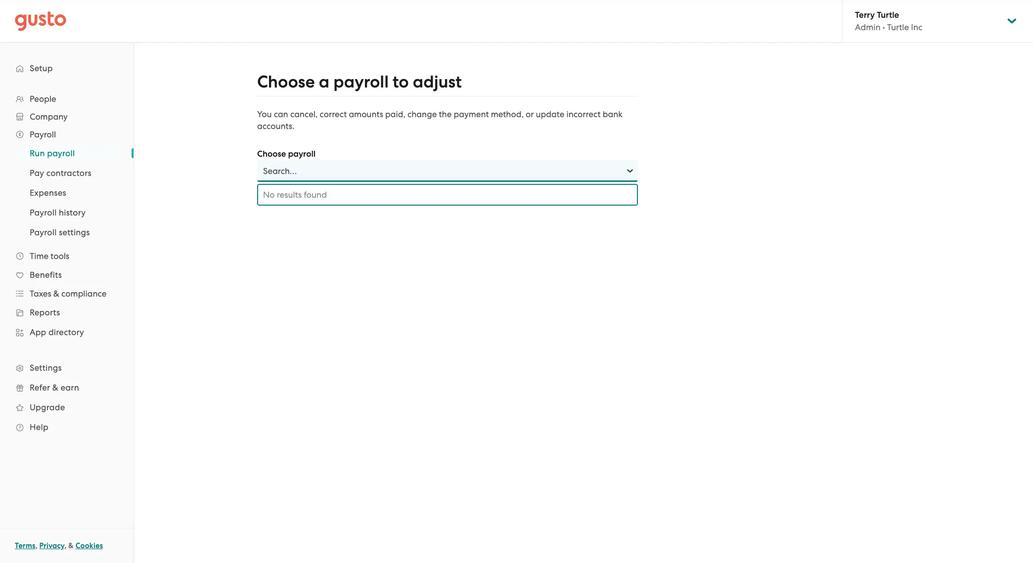 Task type: locate. For each thing, give the bounding box(es) containing it.
home image
[[15, 11, 66, 31]]

list containing people
[[0, 90, 134, 438]]

2 list from the top
[[0, 144, 134, 243]]

settings
[[59, 228, 90, 238]]

0 horizontal spatial payroll
[[47, 148, 75, 158]]

payroll for payroll history
[[30, 208, 57, 218]]

1 choose from the top
[[257, 72, 315, 92]]

terms , privacy , & cookies
[[15, 542, 103, 551]]

& inside taxes & compliance dropdown button
[[53, 289, 59, 299]]

0 vertical spatial choose
[[257, 72, 315, 92]]

& for earn
[[52, 383, 58, 393]]

choose for choose a payroll to adjust
[[257, 72, 315, 92]]

settings
[[30, 363, 62, 373]]

& right the taxes
[[53, 289, 59, 299]]

payroll down company
[[30, 130, 56, 140]]

& left cookies button at the left bottom of the page
[[68, 542, 74, 551]]

2 vertical spatial &
[[68, 542, 74, 551]]

,
[[35, 542, 38, 551], [64, 542, 67, 551]]

2 choose from the top
[[257, 149, 286, 159]]

help
[[30, 423, 48, 433]]

1 , from the left
[[35, 542, 38, 551]]

admin
[[856, 22, 881, 32]]

people button
[[10, 90, 124, 108]]

app directory link
[[10, 324, 124, 342]]

1 horizontal spatial payroll
[[288, 149, 316, 159]]

correct
[[320, 109, 347, 119]]

terms
[[15, 542, 35, 551]]

& inside refer & earn link
[[52, 383, 58, 393]]

payroll up time
[[30, 228, 57, 238]]

run
[[30, 148, 45, 158]]

settings link
[[10, 359, 124, 377]]

expenses
[[30, 188, 66, 198]]

1 horizontal spatial ,
[[64, 542, 67, 551]]

1 list from the top
[[0, 90, 134, 438]]

you can cancel, correct amounts paid, change the payment method, or update incorrect bank accounts.
[[257, 109, 623, 131]]

run payroll
[[30, 148, 75, 158]]

search…
[[263, 166, 297, 176]]

payroll history link
[[18, 204, 124, 222]]

payroll inside dropdown button
[[30, 130, 56, 140]]

privacy
[[39, 542, 64, 551]]

payroll for payroll
[[30, 130, 56, 140]]

method,
[[491, 109, 524, 119]]

payroll settings
[[30, 228, 90, 238]]

0 horizontal spatial ,
[[35, 542, 38, 551]]

app
[[30, 328, 46, 338]]

or
[[526, 109, 534, 119]]

payroll button
[[10, 126, 124, 144]]

1 vertical spatial turtle
[[888, 22, 910, 32]]

adjust
[[413, 72, 462, 92]]

list
[[0, 90, 134, 438], [0, 144, 134, 243]]

0 vertical spatial payroll
[[30, 130, 56, 140]]

payroll inside list
[[47, 148, 75, 158]]

& left earn
[[52, 383, 58, 393]]

payroll
[[334, 72, 389, 92], [47, 148, 75, 158], [288, 149, 316, 159]]

benefits
[[30, 270, 62, 280]]

payroll
[[30, 130, 56, 140], [30, 208, 57, 218], [30, 228, 57, 238]]

turtle right •
[[888, 22, 910, 32]]

time tools
[[30, 251, 69, 261]]

payroll up search…
[[288, 149, 316, 159]]

2 vertical spatial payroll
[[30, 228, 57, 238]]

choose
[[257, 72, 315, 92], [257, 149, 286, 159]]

payroll down expenses
[[30, 208, 57, 218]]

turtle
[[878, 10, 900, 20], [888, 22, 910, 32]]

0 vertical spatial &
[[53, 289, 59, 299]]

run payroll link
[[18, 145, 124, 162]]

earn
[[61, 383, 79, 393]]

3 payroll from the top
[[30, 228, 57, 238]]

2 payroll from the top
[[30, 208, 57, 218]]

time
[[30, 251, 49, 261]]

2 horizontal spatial payroll
[[334, 72, 389, 92]]

company
[[30, 112, 68, 122]]

contractors
[[46, 168, 92, 178]]

company button
[[10, 108, 124, 126]]

turtle up •
[[878, 10, 900, 20]]

payroll for payroll settings
[[30, 228, 57, 238]]

choose up can
[[257, 72, 315, 92]]

setup
[[30, 63, 53, 73]]

choose up search…
[[257, 149, 286, 159]]

None field
[[263, 165, 266, 177]]

payroll settings link
[[18, 224, 124, 242]]

setup link
[[10, 59, 124, 77]]

no results found
[[263, 190, 327, 200]]

cancel,
[[290, 109, 318, 119]]

, left cookies button at the left bottom of the page
[[64, 542, 67, 551]]

payroll down payroll dropdown button
[[47, 148, 75, 158]]

, left privacy link
[[35, 542, 38, 551]]

1 payroll from the top
[[30, 130, 56, 140]]

1 vertical spatial choose
[[257, 149, 286, 159]]

&
[[53, 289, 59, 299], [52, 383, 58, 393], [68, 542, 74, 551]]

1 vertical spatial payroll
[[30, 208, 57, 218]]

terry turtle admin • turtle inc
[[856, 10, 923, 32]]

taxes & compliance
[[30, 289, 107, 299]]

1 vertical spatial &
[[52, 383, 58, 393]]

payroll up amounts
[[334, 72, 389, 92]]

pay contractors
[[30, 168, 92, 178]]

to
[[393, 72, 409, 92]]

payroll for choose payroll
[[288, 149, 316, 159]]

payroll inside "link"
[[30, 208, 57, 218]]



Task type: describe. For each thing, give the bounding box(es) containing it.
& for compliance
[[53, 289, 59, 299]]

the
[[439, 109, 452, 119]]

history
[[59, 208, 86, 218]]

you
[[257, 109, 272, 119]]

found
[[304, 190, 327, 200]]

taxes & compliance button
[[10, 285, 124, 303]]

accounts.
[[257, 121, 295, 131]]

terms link
[[15, 542, 35, 551]]

tools
[[51, 251, 69, 261]]

expenses link
[[18, 184, 124, 202]]

a
[[319, 72, 330, 92]]

change
[[408, 109, 437, 119]]

payroll history
[[30, 208, 86, 218]]

payroll for run payroll
[[47, 148, 75, 158]]

paid,
[[386, 109, 406, 119]]

upgrade
[[30, 403, 65, 413]]

pay
[[30, 168, 44, 178]]

people
[[30, 94, 56, 104]]

choose a payroll to adjust
[[257, 72, 462, 92]]

no
[[263, 190, 275, 200]]

app directory
[[30, 328, 84, 338]]

time tools button
[[10, 247, 124, 265]]

taxes
[[30, 289, 51, 299]]

reports
[[30, 308, 60, 318]]

refer & earn
[[30, 383, 79, 393]]

compliance
[[61, 289, 107, 299]]

directory
[[48, 328, 84, 338]]

incorrect
[[567, 109, 601, 119]]

list containing run payroll
[[0, 144, 134, 243]]

results
[[277, 190, 302, 200]]

pay contractors link
[[18, 164, 124, 182]]

payment
[[454, 109, 489, 119]]

choose payroll
[[257, 149, 316, 159]]

refer & earn link
[[10, 379, 124, 397]]

upgrade link
[[10, 399, 124, 417]]

help link
[[10, 419, 124, 437]]

privacy link
[[39, 542, 64, 551]]

2 , from the left
[[64, 542, 67, 551]]

choose for choose payroll
[[257, 149, 286, 159]]

can
[[274, 109, 288, 119]]

refer
[[30, 383, 50, 393]]

0 vertical spatial turtle
[[878, 10, 900, 20]]

gusto navigation element
[[0, 43, 134, 453]]

•
[[883, 22, 886, 32]]

bank
[[603, 109, 623, 119]]

benefits link
[[10, 266, 124, 284]]

cookies
[[76, 542, 103, 551]]

cookies button
[[76, 540, 103, 552]]

reports link
[[10, 304, 124, 322]]

terry
[[856, 10, 876, 20]]

inc
[[912, 22, 923, 32]]

update
[[536, 109, 565, 119]]

amounts
[[349, 109, 384, 119]]



Task type: vqa. For each thing, say whether or not it's contained in the screenshot.
enter in the right of the page
no



